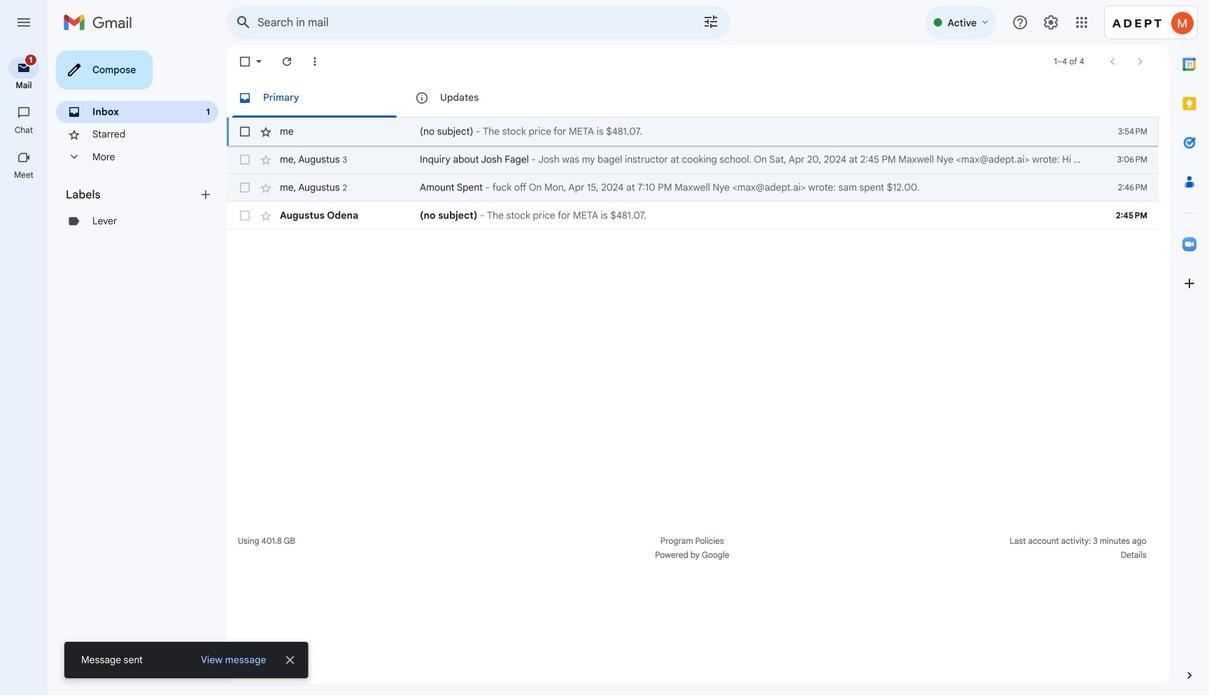 Task type: describe. For each thing, give the bounding box(es) containing it.
1 row from the top
[[227, 118, 1159, 146]]

Search in mail search field
[[227, 6, 731, 39]]

refresh image
[[280, 55, 294, 69]]

4 row from the top
[[227, 202, 1159, 230]]

main menu image
[[15, 14, 32, 31]]

advanced search options image
[[697, 8, 725, 36]]

search in mail image
[[231, 10, 256, 35]]

support image
[[1012, 14, 1029, 31]]

1 horizontal spatial tab list
[[1171, 45, 1210, 645]]

gmail image
[[63, 8, 139, 36]]

3 row from the top
[[227, 174, 1159, 202]]

updates tab
[[404, 78, 580, 118]]

2 row from the top
[[227, 146, 1159, 174]]



Task type: vqa. For each thing, say whether or not it's contained in the screenshot.
first (No from the top of the page
no



Task type: locate. For each thing, give the bounding box(es) containing it.
tab list
[[1171, 45, 1210, 645], [227, 78, 1159, 118]]

primary tab
[[227, 78, 403, 118]]

heading
[[0, 80, 48, 91], [0, 125, 48, 136], [0, 169, 48, 181], [66, 188, 199, 202]]

None checkbox
[[238, 55, 252, 69], [238, 125, 252, 139], [238, 181, 252, 195], [238, 55, 252, 69], [238, 125, 252, 139], [238, 181, 252, 195]]

0 horizontal spatial tab list
[[227, 78, 1159, 118]]

alert
[[22, 32, 1187, 678]]

settings image
[[1043, 14, 1060, 31]]

None checkbox
[[238, 153, 252, 167], [238, 209, 252, 223], [238, 153, 252, 167], [238, 209, 252, 223]]

Search in mail text field
[[258, 15, 664, 29]]

row
[[227, 118, 1159, 146], [227, 146, 1159, 174], [227, 174, 1159, 202], [227, 202, 1159, 230]]

navigation
[[0, 45, 49, 695]]

footer
[[227, 534, 1159, 562]]

more email options image
[[308, 55, 322, 69]]

main content
[[227, 78, 1159, 230]]



